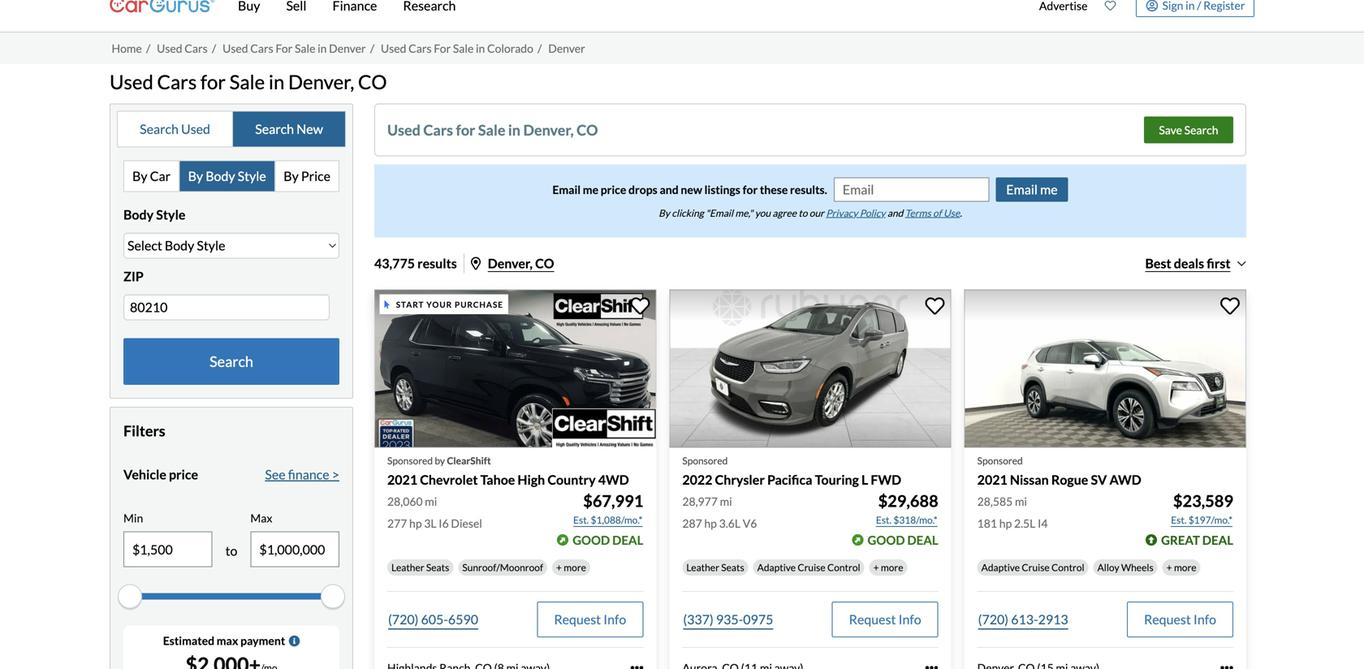 Task type: describe. For each thing, give the bounding box(es) containing it.
2913
[[1038, 611, 1069, 627]]

high
[[518, 472, 545, 488]]

leather seats for $29,688
[[687, 561, 744, 573]]

sponsored for $29,688
[[682, 455, 728, 467]]

0 vertical spatial and
[[660, 183, 679, 196]]

sponsored for $67,991
[[387, 455, 433, 467]]

clearshift
[[447, 455, 491, 467]]

request info button for $29,688
[[832, 602, 939, 637]]

28,977 mi 287 hp 3.6l v6
[[682, 494, 757, 530]]

287
[[682, 516, 702, 530]]

email me price drops and new listings for these results.
[[553, 183, 827, 196]]

"email
[[706, 207, 733, 219]]

vehicle price
[[123, 466, 198, 482]]

mouse pointer image
[[385, 300, 390, 308]]

info circle image
[[289, 635, 300, 647]]

mi for $29,688
[[720, 494, 732, 508]]

great deal
[[1161, 533, 1234, 547]]

search new
[[255, 121, 323, 137]]

ellipsis h image for $67,991
[[630, 662, 643, 669]]

ceramic gray clearcoat 2022 chrysler pacifica touring l fwd minivan front-wheel drive 9-speed automatic image
[[669, 289, 952, 448]]

deal for $29,688
[[908, 533, 939, 547]]

zip
[[123, 268, 144, 284]]

by price
[[284, 168, 331, 184]]

more for $29,688
[[881, 561, 904, 573]]

>
[[332, 466, 339, 482]]

these
[[760, 183, 788, 196]]

(337)
[[683, 611, 714, 627]]

(720) for $67,991
[[388, 611, 419, 627]]

estimated max payment
[[163, 634, 285, 648]]

filters
[[123, 422, 165, 440]]

purchase
[[455, 300, 503, 309]]

28,060 mi 277 hp 3l i6 diesel
[[387, 494, 482, 530]]

by left clicking
[[659, 207, 670, 219]]

request info for $67,991
[[554, 611, 626, 627]]

min
[[123, 511, 143, 525]]

saved cars image
[[1105, 0, 1116, 11]]

used cars link
[[157, 41, 208, 55]]

email me
[[1006, 181, 1058, 197]]

1 menu item from the left
[[1031, 0, 1096, 28]]

2 menu item from the left
[[1125, 0, 1255, 17]]

search for search new
[[255, 121, 294, 137]]

seats for $67,991
[[426, 561, 449, 573]]

estimated
[[163, 634, 214, 648]]

1 horizontal spatial co
[[535, 255, 554, 271]]

i4
[[1038, 516, 1048, 530]]

search used
[[140, 121, 210, 137]]

by clicking "email me," you agree to our privacy policy and terms of use .
[[659, 207, 962, 219]]

0975
[[743, 611, 773, 627]]

diesel
[[451, 516, 482, 530]]

me for email me
[[1040, 181, 1058, 197]]

alloy wheels
[[1098, 561, 1154, 573]]

info for $23,589
[[1194, 611, 1217, 627]]

0 horizontal spatial for
[[201, 70, 226, 93]]

28,977
[[682, 494, 718, 508]]

0 vertical spatial used cars for sale in denver, co
[[110, 70, 387, 93]]

0 horizontal spatial price
[[169, 466, 198, 482]]

new
[[681, 183, 702, 196]]

car
[[150, 168, 171, 184]]

save search button
[[1144, 116, 1234, 143]]

cargurus logo homepage link image
[[110, 0, 215, 29]]

new
[[297, 121, 323, 137]]

email for email me
[[1006, 181, 1038, 197]]

by body style tab
[[180, 161, 276, 191]]

used cars for sale in colorado link
[[381, 41, 533, 55]]

request info for $23,589
[[1144, 611, 1217, 627]]

2 for from the left
[[434, 41, 451, 55]]

hp for $29,688
[[704, 516, 717, 530]]

mi for $23,589
[[1015, 494, 1027, 508]]

1 control from the left
[[828, 561, 861, 573]]

results.
[[790, 183, 827, 196]]

est. $318/mo.* button
[[875, 512, 939, 528]]

good deal for $67,991
[[573, 533, 643, 547]]

colorado
[[487, 41, 533, 55]]

tahoe
[[480, 472, 515, 488]]

1 vertical spatial and
[[888, 207, 903, 219]]

me for email me price drops and new listings for these results.
[[583, 183, 599, 196]]

rogue
[[1052, 472, 1089, 488]]

max
[[217, 634, 238, 648]]

2 denver from the left
[[548, 41, 585, 55]]

used cars for sale in denver link
[[223, 41, 366, 55]]

privacy
[[826, 207, 858, 219]]

chrysler
[[715, 472, 765, 488]]

3 / from the left
[[370, 41, 374, 55]]

i6
[[439, 516, 449, 530]]

awd
[[1110, 472, 1142, 488]]

black 2021 chevrolet tahoe high country 4wd suv / crossover four-wheel drive 10-speed automatic image
[[374, 289, 656, 448]]

4 / from the left
[[538, 41, 542, 55]]

$67,991 est. $1,088/mo.*
[[573, 491, 643, 526]]

sunroof/moonroof
[[462, 561, 543, 573]]

your
[[427, 300, 452, 309]]

$23,589 est. $197/mo.*
[[1171, 491, 1234, 526]]

fwd
[[871, 472, 902, 488]]

by car tab
[[124, 161, 180, 191]]

0 vertical spatial to
[[799, 207, 808, 219]]

est. for $67,991
[[573, 514, 589, 526]]

0 horizontal spatial to
[[225, 543, 237, 559]]

by car
[[132, 168, 171, 184]]

+ more for $23,589
[[1167, 561, 1197, 573]]

terms
[[905, 207, 931, 219]]

l
[[862, 472, 868, 488]]

privacy policy link
[[826, 207, 886, 219]]

hp for $23,589
[[1000, 516, 1012, 530]]

more for $23,589
[[1174, 561, 1197, 573]]

silver 2021 nissan rogue sv awd suv / crossover all-wheel drive automatic image
[[965, 289, 1247, 448]]

(720) 613-2913
[[978, 611, 1069, 627]]

tab list containing by car
[[123, 160, 339, 192]]

seats for $29,688
[[721, 561, 744, 573]]

save
[[1159, 123, 1182, 137]]

0 vertical spatial denver,
[[288, 70, 354, 93]]

use
[[944, 207, 960, 219]]

.
[[960, 207, 962, 219]]

$318/mo.*
[[894, 514, 938, 526]]

Max text field
[[251, 532, 339, 567]]

leather seats for $67,991
[[391, 561, 449, 573]]

2021 inside "sponsored by clearshift 2021 chevrolet tahoe high country 4wd"
[[387, 472, 418, 488]]

935-
[[716, 611, 743, 627]]

6590
[[448, 611, 478, 627]]

of
[[933, 207, 942, 219]]

me,"
[[735, 207, 753, 219]]

info for $67,991
[[604, 611, 626, 627]]

1 adaptive from the left
[[757, 561, 796, 573]]

touring
[[815, 472, 859, 488]]

1 for from the left
[[276, 41, 293, 55]]

request for $29,688
[[849, 611, 896, 627]]

info for $29,688
[[899, 611, 922, 627]]

finance
[[288, 466, 329, 482]]

deal for $67,991
[[612, 533, 643, 547]]

1 adaptive cruise control from the left
[[757, 561, 861, 573]]

1 vertical spatial used cars for sale in denver, co
[[387, 121, 598, 139]]

max
[[250, 511, 272, 525]]

sponsored by clearshift 2021 chevrolet tahoe high country 4wd
[[387, 455, 629, 488]]

good deal for $29,688
[[868, 533, 939, 547]]

2 control from the left
[[1052, 561, 1085, 573]]

request info button for $23,589
[[1127, 602, 1234, 637]]

4wd
[[598, 472, 629, 488]]



Task type: locate. For each thing, give the bounding box(es) containing it.
body
[[206, 168, 235, 184], [123, 207, 154, 222]]

/
[[146, 41, 150, 55], [212, 41, 216, 55], [370, 41, 374, 55], [538, 41, 542, 55]]

mi up 3l
[[425, 494, 437, 508]]

hp inside 28,585 mi 181 hp 2.5l i4
[[1000, 516, 1012, 530]]

0 horizontal spatial good deal
[[573, 533, 643, 547]]

0 horizontal spatial style
[[156, 207, 186, 222]]

181
[[978, 516, 997, 530]]

(720) 605-6590
[[388, 611, 478, 627]]

search right save
[[1185, 123, 1219, 137]]

$29,688
[[878, 491, 939, 511]]

1 vertical spatial body
[[123, 207, 154, 222]]

613-
[[1011, 611, 1038, 627]]

for up search new
[[276, 41, 293, 55]]

1 horizontal spatial 2021
[[978, 472, 1008, 488]]

hp right 181
[[1000, 516, 1012, 530]]

search down zip telephone field
[[210, 353, 253, 370]]

style left the 'by price' at the left of page
[[238, 168, 266, 184]]

0 horizontal spatial deal
[[612, 533, 643, 547]]

43,775
[[374, 255, 415, 271]]

$1,088/mo.*
[[591, 514, 643, 526]]

request info button for $67,991
[[537, 602, 643, 637]]

country
[[548, 472, 596, 488]]

3l
[[424, 516, 437, 530]]

sponsored 2021 nissan rogue sv awd
[[978, 455, 1142, 488]]

by for by price
[[284, 168, 299, 184]]

1 horizontal spatial request info button
[[832, 602, 939, 637]]

2 good deal from the left
[[868, 533, 939, 547]]

wheels
[[1121, 561, 1154, 573]]

1 sponsored from the left
[[387, 455, 433, 467]]

leather seats down 3l
[[391, 561, 449, 573]]

2021 up 28,060 at the bottom left
[[387, 472, 418, 488]]

+ right sunroof/moonroof
[[556, 561, 562, 573]]

$29,688 est. $318/mo.*
[[876, 491, 939, 526]]

to left our
[[799, 207, 808, 219]]

adaptive up 0975
[[757, 561, 796, 573]]

2 sponsored from the left
[[682, 455, 728, 467]]

tab list up by body style
[[117, 111, 346, 147]]

1 horizontal spatial sponsored
[[682, 455, 728, 467]]

style inside by body style tab
[[238, 168, 266, 184]]

save search
[[1159, 123, 1219, 137]]

1 horizontal spatial mi
[[720, 494, 732, 508]]

adaptive cruise control up 0975
[[757, 561, 861, 573]]

user icon image
[[1146, 0, 1158, 12]]

0 horizontal spatial mi
[[425, 494, 437, 508]]

1 horizontal spatial to
[[799, 207, 808, 219]]

and right policy
[[888, 207, 903, 219]]

by body style
[[188, 168, 266, 184]]

sponsored left by
[[387, 455, 433, 467]]

good down est. $1,088/mo.* button
[[573, 533, 610, 547]]

1 seats from the left
[[426, 561, 449, 573]]

(337) 935-0975 button
[[682, 602, 774, 637]]

3 deal from the left
[[1203, 533, 1234, 547]]

adaptive
[[757, 561, 796, 573], [982, 561, 1020, 573]]

deal down $318/mo.*
[[908, 533, 939, 547]]

leather for $67,991
[[391, 561, 424, 573]]

3 info from the left
[[1194, 611, 1217, 627]]

adaptive down 181
[[982, 561, 1020, 573]]

seats down the 'i6'
[[426, 561, 449, 573]]

1 leather seats from the left
[[391, 561, 449, 573]]

2 horizontal spatial info
[[1194, 611, 1217, 627]]

605-
[[421, 611, 448, 627]]

leather
[[391, 561, 424, 573], [687, 561, 720, 573]]

est. left $1,088/mo.*
[[573, 514, 589, 526]]

1 vertical spatial denver,
[[523, 121, 574, 139]]

sponsored
[[387, 455, 433, 467], [682, 455, 728, 467], [978, 455, 1023, 467]]

2 mi from the left
[[720, 494, 732, 508]]

1 (720) from the left
[[388, 611, 419, 627]]

+ for $23,589
[[1167, 561, 1172, 573]]

est. for $29,688
[[876, 514, 892, 526]]

2 2021 from the left
[[978, 472, 1008, 488]]

2 leather from the left
[[687, 561, 720, 573]]

2021
[[387, 472, 418, 488], [978, 472, 1008, 488]]

2 adaptive cruise control from the left
[[982, 561, 1085, 573]]

3 est. from the left
[[1171, 514, 1187, 526]]

est. inside $23,589 est. $197/mo.*
[[1171, 514, 1187, 526]]

2 horizontal spatial mi
[[1015, 494, 1027, 508]]

1 horizontal spatial request
[[849, 611, 896, 627]]

see
[[265, 466, 286, 482]]

0 horizontal spatial +
[[556, 561, 562, 573]]

v6
[[743, 516, 757, 530]]

3 sponsored from the left
[[978, 455, 1023, 467]]

1 horizontal spatial cruise
[[1022, 561, 1050, 573]]

1 horizontal spatial hp
[[704, 516, 717, 530]]

and left new
[[660, 183, 679, 196]]

tab list
[[117, 111, 346, 147], [123, 160, 339, 192]]

search up car
[[140, 121, 179, 137]]

+ more for $29,688
[[874, 561, 904, 573]]

great
[[1161, 533, 1200, 547]]

1 denver from the left
[[329, 41, 366, 55]]

leather down the 277
[[391, 561, 424, 573]]

0 horizontal spatial request info button
[[537, 602, 643, 637]]

denver, co
[[488, 255, 554, 271]]

seats
[[426, 561, 449, 573], [721, 561, 744, 573]]

0 horizontal spatial co
[[358, 70, 387, 93]]

0 horizontal spatial + more
[[556, 561, 586, 573]]

1 horizontal spatial for
[[456, 121, 475, 139]]

for left "colorado"
[[434, 41, 451, 55]]

0 horizontal spatial est.
[[573, 514, 589, 526]]

price right vehicle
[[169, 466, 198, 482]]

2 info from the left
[[899, 611, 922, 627]]

ellipsis h image for $29,688
[[926, 662, 939, 669]]

used cars for sale in denver, co
[[110, 70, 387, 93], [387, 121, 598, 139]]

mi up the 3.6l on the right
[[720, 494, 732, 508]]

Email email field
[[835, 178, 989, 201]]

see finance > link
[[265, 465, 339, 484]]

by for by body style
[[188, 168, 203, 184]]

0 horizontal spatial denver
[[329, 41, 366, 55]]

search for search used
[[140, 121, 179, 137]]

(720) 613-2913 button
[[978, 602, 1069, 637]]

hp left 3l
[[409, 516, 422, 530]]

0 vertical spatial price
[[601, 183, 626, 196]]

/ right used cars link
[[212, 41, 216, 55]]

est. inside $29,688 est. $318/mo.*
[[876, 514, 892, 526]]

1 horizontal spatial request info
[[849, 611, 922, 627]]

1 horizontal spatial more
[[881, 561, 904, 573]]

0 horizontal spatial cruise
[[798, 561, 826, 573]]

1 2021 from the left
[[387, 472, 418, 488]]

0 horizontal spatial adaptive cruise control
[[757, 561, 861, 573]]

search inside 'search used' tab
[[140, 121, 179, 137]]

1 horizontal spatial adaptive cruise control
[[982, 561, 1085, 573]]

0 horizontal spatial (720)
[[388, 611, 419, 627]]

3 request info from the left
[[1144, 611, 1217, 627]]

search new tab
[[233, 112, 345, 147]]

0 horizontal spatial request
[[554, 611, 601, 627]]

0 vertical spatial style
[[238, 168, 266, 184]]

tab list down 'search used' tab
[[123, 160, 339, 192]]

by right car
[[188, 168, 203, 184]]

map marker alt image
[[471, 257, 481, 270]]

request for $23,589
[[1144, 611, 1191, 627]]

1 horizontal spatial leather seats
[[687, 561, 744, 573]]

1 est. from the left
[[573, 514, 589, 526]]

start your purchase
[[396, 300, 503, 309]]

menu item right saved cars image
[[1125, 0, 1255, 17]]

1 request from the left
[[554, 611, 601, 627]]

by
[[132, 168, 147, 184], [188, 168, 203, 184], [284, 168, 299, 184], [659, 207, 670, 219]]

2 + from the left
[[874, 561, 879, 573]]

(720)
[[388, 611, 419, 627], [978, 611, 1009, 627]]

denver,
[[288, 70, 354, 93], [523, 121, 574, 139], [488, 255, 533, 271]]

1 mi from the left
[[425, 494, 437, 508]]

1 horizontal spatial menu item
[[1125, 0, 1255, 17]]

0 horizontal spatial seats
[[426, 561, 449, 573]]

1 hp from the left
[[409, 516, 422, 530]]

leather seats down the 3.6l on the right
[[687, 561, 744, 573]]

0 horizontal spatial email
[[553, 183, 581, 196]]

+ for $67,991
[[556, 561, 562, 573]]

2 horizontal spatial co
[[577, 121, 598, 139]]

sponsored up 2022
[[682, 455, 728, 467]]

drops
[[629, 183, 658, 196]]

2022
[[682, 472, 713, 488]]

1 horizontal spatial email
[[1006, 181, 1038, 197]]

3 more from the left
[[1174, 561, 1197, 573]]

3 + from the left
[[1167, 561, 1172, 573]]

vehicle
[[123, 466, 166, 482]]

menu item
[[1031, 0, 1096, 28], [1125, 0, 1255, 17]]

1 info from the left
[[604, 611, 626, 627]]

28,585 mi 181 hp 2.5l i4
[[978, 494, 1048, 530]]

sponsored for $23,589
[[978, 455, 1023, 467]]

mi up 2.5l
[[1015, 494, 1027, 508]]

2 ellipsis h image from the left
[[926, 662, 939, 669]]

28,060
[[387, 494, 423, 508]]

2 request info button from the left
[[832, 602, 939, 637]]

denver, co button
[[471, 255, 554, 271]]

hp for $67,991
[[409, 516, 422, 530]]

good for $29,688
[[868, 533, 905, 547]]

3 ellipsis h image from the left
[[1221, 662, 1234, 669]]

body right car
[[206, 168, 235, 184]]

leather down 287
[[687, 561, 720, 573]]

0 horizontal spatial used cars for sale in denver, co
[[110, 70, 387, 93]]

deal for $23,589
[[1203, 533, 1234, 547]]

1 request info button from the left
[[537, 602, 643, 637]]

2 + more from the left
[[874, 561, 904, 573]]

menu bar
[[215, 0, 1031, 32]]

1 horizontal spatial ellipsis h image
[[926, 662, 939, 669]]

2.5l
[[1014, 516, 1036, 530]]

by price tab
[[276, 161, 339, 191]]

2 hp from the left
[[704, 516, 717, 530]]

$23,589
[[1173, 491, 1234, 511]]

mi inside 28,060 mi 277 hp 3l i6 diesel
[[425, 494, 437, 508]]

1 good from the left
[[573, 533, 610, 547]]

search inside search new tab
[[255, 121, 294, 137]]

price left drops
[[601, 183, 626, 196]]

1 vertical spatial style
[[156, 207, 186, 222]]

1 leather from the left
[[391, 561, 424, 573]]

for
[[201, 70, 226, 93], [456, 121, 475, 139], [743, 183, 758, 196]]

0 horizontal spatial for
[[276, 41, 293, 55]]

me inside button
[[1040, 181, 1058, 197]]

1 vertical spatial to
[[225, 543, 237, 559]]

1 horizontal spatial used cars for sale in denver, co
[[387, 121, 598, 139]]

+ for $29,688
[[874, 561, 879, 573]]

0 horizontal spatial leather seats
[[391, 561, 449, 573]]

2 horizontal spatial est.
[[1171, 514, 1187, 526]]

search button
[[123, 338, 339, 385]]

+ more down est. $318/mo.* button
[[874, 561, 904, 573]]

1 cruise from the left
[[798, 561, 826, 573]]

0 horizontal spatial sponsored
[[387, 455, 433, 467]]

0 horizontal spatial menu item
[[1031, 0, 1096, 28]]

1 vertical spatial for
[[456, 121, 475, 139]]

hp right 287
[[704, 516, 717, 530]]

more down est. $1,088/mo.* button
[[564, 561, 586, 573]]

tab list containing search used
[[117, 111, 346, 147]]

me
[[1040, 181, 1058, 197], [583, 183, 599, 196]]

+ more down est. $1,088/mo.* button
[[556, 561, 586, 573]]

+ down great
[[1167, 561, 1172, 573]]

1 horizontal spatial adaptive
[[982, 561, 1020, 573]]

1 vertical spatial co
[[577, 121, 598, 139]]

2021 up "28,585"
[[978, 472, 1008, 488]]

sponsored inside "sponsored by clearshift 2021 chevrolet tahoe high country 4wd"
[[387, 455, 433, 467]]

by left price
[[284, 168, 299, 184]]

1 horizontal spatial est.
[[876, 514, 892, 526]]

est. for $23,589
[[1171, 514, 1187, 526]]

body inside tab
[[206, 168, 235, 184]]

2 deal from the left
[[908, 533, 939, 547]]

sponsored inside "sponsored 2021 nissan rogue sv awd"
[[978, 455, 1023, 467]]

terms of use link
[[905, 207, 960, 219]]

by for by car
[[132, 168, 147, 184]]

2 vertical spatial for
[[743, 183, 758, 196]]

search inside search button
[[210, 353, 253, 370]]

1 horizontal spatial (720)
[[978, 611, 1009, 627]]

style down car
[[156, 207, 186, 222]]

request for $67,991
[[554, 611, 601, 627]]

email inside button
[[1006, 181, 1038, 197]]

1 horizontal spatial for
[[434, 41, 451, 55]]

2 good from the left
[[868, 533, 905, 547]]

2 more from the left
[[881, 561, 904, 573]]

email for email me price drops and new listings for these results.
[[553, 183, 581, 196]]

2021 inside "sponsored 2021 nissan rogue sv awd"
[[978, 472, 1008, 488]]

home link
[[112, 41, 142, 55]]

0 vertical spatial for
[[201, 70, 226, 93]]

2 request info from the left
[[849, 611, 922, 627]]

0 horizontal spatial adaptive
[[757, 561, 796, 573]]

0 horizontal spatial me
[[583, 183, 599, 196]]

in
[[318, 41, 327, 55], [476, 41, 485, 55], [269, 70, 285, 93], [508, 121, 521, 139]]

0 horizontal spatial hp
[[409, 516, 422, 530]]

nissan
[[1010, 472, 1049, 488]]

mi inside 28,977 mi 287 hp 3.6l v6
[[720, 494, 732, 508]]

clearshift image
[[552, 408, 656, 448]]

by
[[435, 455, 445, 467]]

2 horizontal spatial +
[[1167, 561, 1172, 573]]

+
[[556, 561, 562, 573], [874, 561, 879, 573], [1167, 561, 1172, 573]]

1 horizontal spatial control
[[1052, 561, 1085, 573]]

1 horizontal spatial and
[[888, 207, 903, 219]]

1 vertical spatial tab list
[[123, 160, 339, 192]]

for
[[276, 41, 293, 55], [434, 41, 451, 55]]

est. up great
[[1171, 514, 1187, 526]]

2 horizontal spatial ellipsis h image
[[1221, 662, 1234, 669]]

277
[[387, 516, 407, 530]]

1 horizontal spatial leather
[[687, 561, 720, 573]]

1 + more from the left
[[556, 561, 586, 573]]

2 vertical spatial denver,
[[488, 255, 533, 271]]

1 horizontal spatial deal
[[908, 533, 939, 547]]

hp inside 28,977 mi 287 hp 3.6l v6
[[704, 516, 717, 530]]

0 horizontal spatial leather
[[391, 561, 424, 573]]

cargurus logo homepage link link
[[110, 0, 215, 29]]

0 horizontal spatial more
[[564, 561, 586, 573]]

1 horizontal spatial +
[[874, 561, 879, 573]]

agree
[[773, 207, 797, 219]]

0 horizontal spatial info
[[604, 611, 626, 627]]

1 horizontal spatial seats
[[721, 561, 744, 573]]

+ more for $67,991
[[556, 561, 586, 573]]

sponsored 2022 chrysler pacifica touring l fwd
[[682, 455, 902, 488]]

0 horizontal spatial ellipsis h image
[[630, 662, 643, 669]]

price
[[301, 168, 331, 184]]

/ right home on the top left of the page
[[146, 41, 150, 55]]

2 (720) from the left
[[978, 611, 1009, 627]]

sponsored up nissan
[[978, 455, 1023, 467]]

alloy
[[1098, 561, 1120, 573]]

to left the max text field
[[225, 543, 237, 559]]

2 adaptive from the left
[[982, 561, 1020, 573]]

request
[[554, 611, 601, 627], [849, 611, 896, 627], [1144, 611, 1191, 627]]

est. $1,088/mo.* button
[[573, 512, 643, 528]]

3 request info button from the left
[[1127, 602, 1234, 637]]

2 horizontal spatial deal
[[1203, 533, 1234, 547]]

1 horizontal spatial + more
[[874, 561, 904, 573]]

2 horizontal spatial more
[[1174, 561, 1197, 573]]

more
[[564, 561, 586, 573], [881, 561, 904, 573], [1174, 561, 1197, 573]]

1 horizontal spatial me
[[1040, 181, 1058, 197]]

Min text field
[[124, 532, 212, 567]]

good deal down est. $1,088/mo.* button
[[573, 533, 643, 547]]

leather for $29,688
[[687, 561, 720, 573]]

mi for $67,991
[[425, 494, 437, 508]]

clicking
[[672, 207, 704, 219]]

1 horizontal spatial price
[[601, 183, 626, 196]]

43,775 results
[[374, 255, 457, 271]]

seats down the 3.6l on the right
[[721, 561, 744, 573]]

2 cruise from the left
[[1022, 561, 1050, 573]]

2 est. from the left
[[876, 514, 892, 526]]

0 horizontal spatial good
[[573, 533, 610, 547]]

(720) 605-6590 button
[[387, 602, 479, 637]]

0 horizontal spatial request info
[[554, 611, 626, 627]]

adaptive cruise control down 2.5l
[[982, 561, 1085, 573]]

1 horizontal spatial good deal
[[868, 533, 939, 547]]

0 horizontal spatial and
[[660, 183, 679, 196]]

1 deal from the left
[[612, 533, 643, 547]]

1 good deal from the left
[[573, 533, 643, 547]]

good deal down est. $318/mo.* button
[[868, 533, 939, 547]]

used inside tab
[[181, 121, 210, 137]]

sponsored inside sponsored 2022 chrysler pacifica touring l fwd
[[682, 455, 728, 467]]

3 + more from the left
[[1167, 561, 1197, 573]]

search inside save search button
[[1185, 123, 1219, 137]]

more down est. $318/mo.* button
[[881, 561, 904, 573]]

0 horizontal spatial control
[[828, 561, 861, 573]]

2 request from the left
[[849, 611, 896, 627]]

pacifica
[[767, 472, 813, 488]]

est. inside $67,991 est. $1,088/mo.*
[[573, 514, 589, 526]]

1 more from the left
[[564, 561, 586, 573]]

28,585
[[978, 494, 1013, 508]]

search for search
[[210, 353, 253, 370]]

1 request info from the left
[[554, 611, 626, 627]]

good down est. $318/mo.* button
[[868, 533, 905, 547]]

1 ellipsis h image from the left
[[630, 662, 643, 669]]

deal down $1,088/mo.*
[[612, 533, 643, 547]]

1 horizontal spatial style
[[238, 168, 266, 184]]

3 request from the left
[[1144, 611, 1191, 627]]

menu
[[1031, 0, 1255, 28]]

2 leather seats from the left
[[687, 561, 744, 573]]

body down by car on the top left
[[123, 207, 154, 222]]

by left car
[[132, 168, 147, 184]]

0 vertical spatial co
[[358, 70, 387, 93]]

good for $67,991
[[573, 533, 610, 547]]

1 horizontal spatial denver
[[548, 41, 585, 55]]

deal down $197/mo.*
[[1203, 533, 1234, 547]]

chevrolet
[[420, 472, 478, 488]]

(720) for $23,589
[[978, 611, 1009, 627]]

est. down $29,688
[[876, 514, 892, 526]]

(720) left 605-
[[388, 611, 419, 627]]

you
[[755, 207, 771, 219]]

3 mi from the left
[[1015, 494, 1027, 508]]

cars
[[185, 41, 208, 55], [250, 41, 273, 55], [409, 41, 432, 55], [157, 70, 197, 93], [423, 121, 453, 139]]

payment
[[241, 634, 285, 648]]

used
[[157, 41, 182, 55], [223, 41, 248, 55], [381, 41, 406, 55], [110, 70, 153, 93], [387, 121, 421, 139], [181, 121, 210, 137]]

/ right "colorado"
[[538, 41, 542, 55]]

mi inside 28,585 mi 181 hp 2.5l i4
[[1015, 494, 1027, 508]]

2 horizontal spatial request info
[[1144, 611, 1217, 627]]

request info for $29,688
[[849, 611, 922, 627]]

search used tab
[[118, 112, 233, 147]]

0 vertical spatial tab list
[[117, 111, 346, 147]]

2 seats from the left
[[721, 561, 744, 573]]

ellipsis h image
[[630, 662, 643, 669], [926, 662, 939, 669], [1221, 662, 1234, 669]]

2 horizontal spatial hp
[[1000, 516, 1012, 530]]

1 + from the left
[[556, 561, 562, 573]]

1 / from the left
[[146, 41, 150, 55]]

/ right used cars for sale in denver link
[[370, 41, 374, 55]]

listings
[[705, 183, 741, 196]]

2 horizontal spatial request info button
[[1127, 602, 1234, 637]]

3.6l
[[719, 516, 741, 530]]

3 hp from the left
[[1000, 516, 1012, 530]]

ZIP telephone field
[[123, 294, 330, 320]]

(720) left 613-
[[978, 611, 1009, 627]]

+ more down great
[[1167, 561, 1197, 573]]

2 / from the left
[[212, 41, 216, 55]]

see finance >
[[265, 466, 339, 482]]

+ down est. $318/mo.* button
[[874, 561, 879, 573]]

more for $67,991
[[564, 561, 586, 573]]

ellipsis h image for $23,589
[[1221, 662, 1234, 669]]

hp inside 28,060 mi 277 hp 3l i6 diesel
[[409, 516, 422, 530]]

search left new
[[255, 121, 294, 137]]

more down great
[[1174, 561, 1197, 573]]

our
[[810, 207, 824, 219]]

menu item left saved cars image
[[1031, 0, 1096, 28]]

1 horizontal spatial good
[[868, 533, 905, 547]]

0 horizontal spatial 2021
[[387, 472, 418, 488]]



Task type: vqa. For each thing, say whether or not it's contained in the screenshot.
Choose Favorite Topic
no



